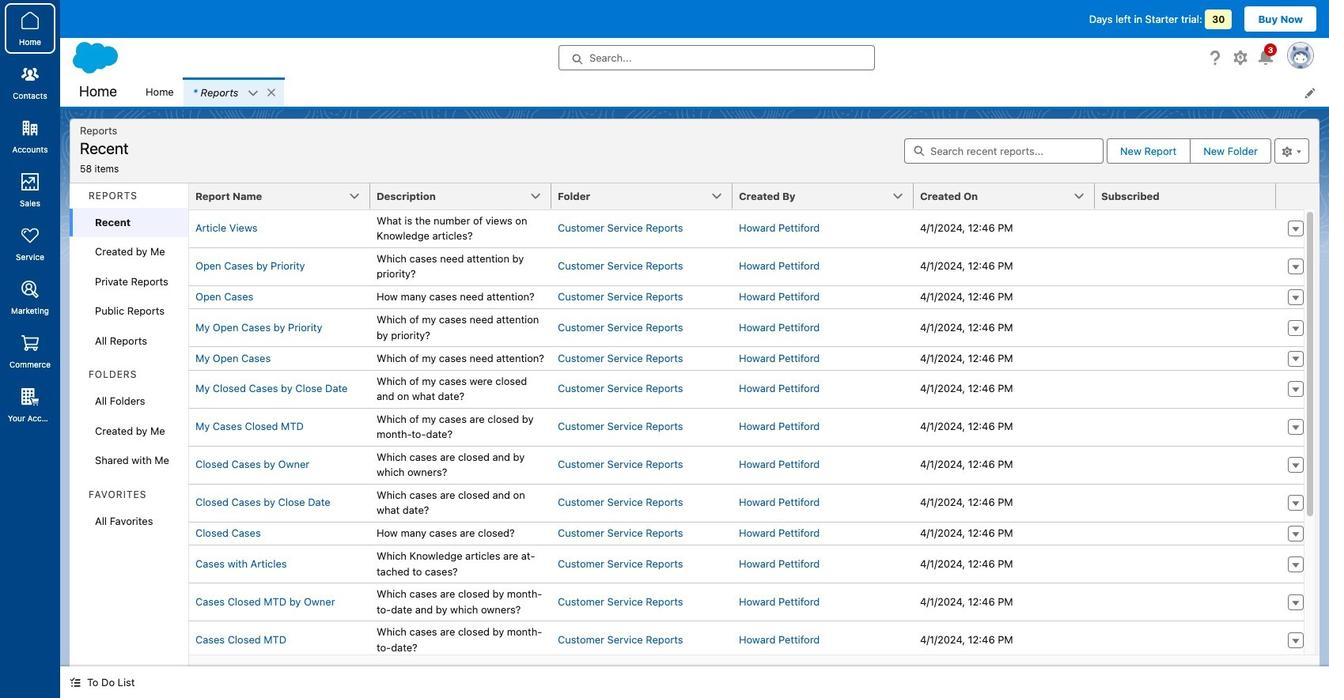 Task type: describe. For each thing, give the bounding box(es) containing it.
1 cell from the top
[[1096, 247, 1277, 285]]

2 horizontal spatial text default image
[[266, 87, 277, 98]]

6 cell from the top
[[1096, 408, 1277, 446]]

11 cell from the top
[[1096, 584, 1277, 622]]

Search recent reports... text field
[[905, 138, 1104, 164]]

description column header
[[370, 183, 561, 210]]

report name column header
[[189, 183, 380, 210]]

3 cell from the top
[[1096, 309, 1277, 347]]

7 cell from the top
[[1096, 446, 1277, 484]]

subscribed column header
[[1096, 183, 1286, 210]]

created by column header
[[733, 183, 924, 210]]

folder column header
[[552, 183, 742, 210]]

4 cell from the top
[[1096, 347, 1277, 370]]

actions column header
[[1277, 183, 1316, 210]]

recent reports grid
[[189, 183, 1316, 699]]

12 cell from the top
[[1096, 622, 1277, 660]]

actions image
[[1277, 183, 1316, 209]]



Task type: vqa. For each thing, say whether or not it's contained in the screenshot.
5th "list item" from right
no



Task type: locate. For each thing, give the bounding box(es) containing it.
2 cell from the top
[[1096, 285, 1277, 309]]

created on column header
[[914, 183, 1105, 210]]

9 cell from the top
[[1096, 522, 1277, 546]]

1 horizontal spatial text default image
[[248, 88, 259, 99]]

0 horizontal spatial text default image
[[70, 678, 81, 689]]

text default image
[[266, 87, 277, 98], [248, 88, 259, 99], [70, 678, 81, 689]]

list item
[[183, 78, 284, 107]]

10 cell from the top
[[1096, 546, 1277, 584]]

5 cell from the top
[[1096, 370, 1277, 408]]

8 cell from the top
[[1096, 484, 1277, 522]]

cell
[[1096, 247, 1277, 285], [1096, 285, 1277, 309], [1096, 309, 1277, 347], [1096, 347, 1277, 370], [1096, 370, 1277, 408], [1096, 408, 1277, 446], [1096, 446, 1277, 484], [1096, 484, 1277, 522], [1096, 522, 1277, 546], [1096, 546, 1277, 584], [1096, 584, 1277, 622], [1096, 622, 1277, 660]]

list
[[136, 78, 1330, 107]]



